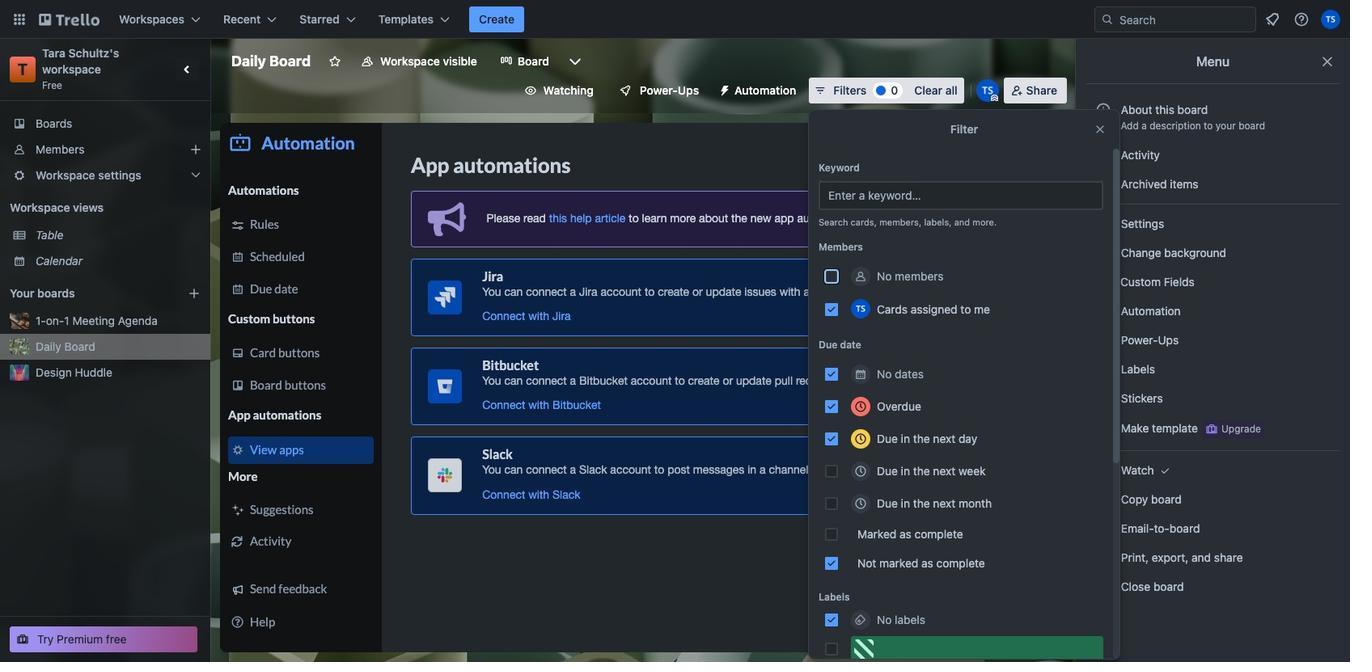Task type: describe. For each thing, give the bounding box(es) containing it.
not
[[858, 557, 876, 570]]

no for no members
[[877, 269, 892, 283]]

a
[[1142, 120, 1147, 132]]

week
[[959, 464, 986, 478]]

ups inside power-ups button
[[678, 83, 699, 97]]

add board image
[[188, 287, 201, 300]]

power-ups inside button
[[640, 83, 699, 97]]

0 horizontal spatial as
[[900, 527, 912, 541]]

star or unstar board image
[[329, 55, 342, 68]]

search cards, members, labels, and more.
[[819, 217, 997, 227]]

items
[[1170, 177, 1199, 191]]

1-on-1 meeting agenda
[[36, 314, 158, 328]]

table link
[[36, 227, 201, 244]]

sm image
[[1095, 176, 1112, 193]]

0 horizontal spatial daily
[[36, 340, 61, 354]]

activity link
[[1086, 142, 1341, 168]]

copy board
[[1118, 493, 1182, 506]]

fields
[[1164, 275, 1195, 289]]

customize views image
[[567, 53, 583, 70]]

labels
[[895, 613, 926, 627]]

watch
[[1118, 464, 1157, 477]]

watching button
[[514, 78, 603, 104]]

workspace visible
[[380, 54, 477, 68]]

due in the next week
[[877, 464, 986, 478]]

color: green, title: none element
[[851, 637, 1104, 663]]

boards link
[[0, 111, 210, 137]]

starred button
[[290, 6, 365, 32]]

boards
[[36, 117, 72, 130]]

free
[[106, 633, 127, 646]]

more.
[[973, 217, 997, 227]]

recent button
[[214, 6, 287, 32]]

templates
[[378, 12, 434, 26]]

upgrade
[[1222, 423, 1261, 435]]

copy
[[1121, 493, 1148, 506]]

filters
[[834, 83, 867, 97]]

stickers
[[1118, 392, 1163, 405]]

views
[[73, 201, 104, 214]]

design huddle
[[36, 366, 112, 379]]

your boards
[[10, 286, 75, 300]]

design
[[36, 366, 72, 379]]

huddle
[[75, 366, 112, 379]]

in for due in the next day
[[901, 432, 910, 446]]

search image
[[1101, 13, 1114, 26]]

background
[[1164, 246, 1227, 260]]

workspace navigation collapse icon image
[[176, 58, 199, 81]]

about
[[1121, 103, 1153, 117]]

templates button
[[369, 6, 460, 32]]

no for no dates
[[877, 367, 892, 381]]

0
[[891, 83, 898, 97]]

automation inside button
[[735, 83, 796, 97]]

marked
[[858, 527, 897, 541]]

1 horizontal spatial tara schultz (taraschultz7) image
[[1321, 10, 1341, 29]]

custom fields button
[[1086, 269, 1341, 295]]

tara schultz (taraschultz7) image
[[976, 79, 999, 102]]

tara
[[42, 46, 66, 60]]

workspace settings
[[36, 168, 141, 182]]

0 vertical spatial members
[[36, 142, 85, 156]]

your boards with 3 items element
[[10, 284, 163, 303]]

try premium free
[[37, 633, 127, 646]]

email-to-board link
[[1086, 516, 1341, 542]]

archived items
[[1118, 177, 1199, 191]]

2 horizontal spatial board
[[518, 54, 549, 68]]

activity
[[1118, 148, 1160, 162]]

recent
[[223, 12, 261, 26]]

menu
[[1196, 54, 1230, 69]]

open information menu image
[[1294, 11, 1310, 28]]

labels link
[[1086, 357, 1341, 383]]

month
[[959, 497, 992, 511]]

automation button
[[712, 78, 806, 104]]

this member is an admin of this board. image
[[991, 95, 998, 102]]

custom
[[1121, 275, 1161, 289]]

daily board link
[[36, 339, 201, 355]]

watch link
[[1086, 458, 1341, 484]]

due in the next day
[[877, 432, 977, 446]]

power- inside power-ups link
[[1121, 333, 1158, 347]]

board up description
[[1178, 103, 1208, 117]]

make
[[1121, 421, 1149, 435]]

assigned
[[911, 302, 958, 316]]

template
[[1152, 421, 1198, 435]]

no members
[[877, 269, 944, 283]]

close
[[1121, 580, 1151, 594]]

1-
[[36, 314, 46, 328]]

visible
[[443, 54, 477, 68]]

power- inside power-ups button
[[640, 83, 678, 97]]

boards
[[37, 286, 75, 300]]

schultz's
[[68, 46, 119, 60]]

to inside about this board add a description to your board
[[1204, 120, 1213, 132]]

free
[[42, 79, 62, 91]]

table
[[36, 228, 63, 242]]

create button
[[469, 6, 524, 32]]

workspaces button
[[109, 6, 210, 32]]

sm image inside watch link
[[1157, 463, 1173, 479]]

try premium free button
[[10, 627, 197, 653]]

print,
[[1121, 551, 1149, 565]]

sm image inside automation button
[[712, 78, 735, 100]]

share
[[1214, 551, 1243, 565]]

0 vertical spatial complete
[[915, 527, 963, 541]]

1 vertical spatial daily board
[[36, 340, 95, 354]]

0 notifications image
[[1263, 10, 1282, 29]]

1 vertical spatial to
[[961, 302, 971, 316]]

change
[[1121, 246, 1161, 260]]



Task type: locate. For each thing, give the bounding box(es) containing it.
change background link
[[1086, 240, 1341, 266]]

2 no from the top
[[877, 367, 892, 381]]

1 vertical spatial next
[[933, 464, 956, 478]]

labels
[[1118, 362, 1155, 376], [819, 591, 850, 604]]

export,
[[1152, 551, 1189, 565]]

workspaces
[[119, 12, 184, 26]]

share
[[1026, 83, 1057, 97]]

0 horizontal spatial members
[[36, 142, 85, 156]]

0 vertical spatial power-ups
[[640, 83, 699, 97]]

1 vertical spatial power-ups
[[1118, 333, 1182, 347]]

due down due in the next day
[[877, 464, 898, 478]]

due for due in the next week
[[877, 464, 898, 478]]

board inside close board link
[[1154, 580, 1184, 594]]

ups down automation link
[[1158, 333, 1179, 347]]

your
[[1216, 120, 1236, 132]]

0 horizontal spatial tara schultz (taraschultz7) image
[[851, 299, 871, 319]]

no
[[877, 269, 892, 283], [877, 367, 892, 381], [877, 613, 892, 627]]

0 vertical spatial as
[[900, 527, 912, 541]]

board link
[[490, 49, 559, 74]]

design huddle link
[[36, 365, 201, 381]]

0 vertical spatial to
[[1204, 120, 1213, 132]]

date
[[840, 339, 861, 351]]

1 horizontal spatial automation
[[1118, 304, 1181, 318]]

0 horizontal spatial power-
[[640, 83, 678, 97]]

agenda
[[118, 314, 158, 328]]

the for week
[[913, 464, 930, 478]]

1 horizontal spatial power-ups
[[1118, 333, 1182, 347]]

back to home image
[[39, 6, 100, 32]]

as right the marked
[[922, 557, 933, 570]]

calendar link
[[36, 253, 201, 269]]

1 vertical spatial power-
[[1121, 333, 1158, 347]]

archived
[[1121, 177, 1167, 191]]

premium
[[57, 633, 103, 646]]

1 vertical spatial ups
[[1158, 333, 1179, 347]]

workspace visible button
[[351, 49, 487, 74]]

board
[[1178, 103, 1208, 117], [1239, 120, 1265, 132], [1151, 493, 1182, 506], [1170, 522, 1200, 536], [1154, 580, 1184, 594]]

the for day
[[913, 432, 930, 446]]

in
[[901, 432, 910, 446], [901, 464, 910, 478], [901, 497, 910, 511]]

make template
[[1118, 421, 1198, 435]]

settings link
[[1086, 211, 1341, 237]]

as right marked
[[900, 527, 912, 541]]

0 vertical spatial daily board
[[231, 53, 311, 70]]

0 vertical spatial automation
[[735, 83, 796, 97]]

power- up stickers
[[1121, 333, 1158, 347]]

clear all button
[[908, 78, 964, 104]]

cards
[[877, 302, 908, 316]]

settings
[[1118, 217, 1164, 231]]

1 vertical spatial no
[[877, 367, 892, 381]]

meeting
[[72, 314, 115, 328]]

daily up design
[[36, 340, 61, 354]]

due for due in the next month
[[877, 497, 898, 511]]

daily inside text box
[[231, 53, 266, 70]]

no left the 'dates'
[[877, 367, 892, 381]]

0 vertical spatial labels
[[1118, 362, 1155, 376]]

workspace inside 'button'
[[380, 54, 440, 68]]

1 next from the top
[[933, 432, 956, 446]]

0 vertical spatial next
[[933, 432, 956, 446]]

next left day at the bottom of page
[[933, 432, 956, 446]]

1 vertical spatial workspace
[[36, 168, 95, 182]]

1 horizontal spatial members
[[819, 241, 863, 253]]

board up print, export, and share
[[1170, 522, 1200, 536]]

workspace for workspace settings
[[36, 168, 95, 182]]

1 horizontal spatial to
[[1204, 120, 1213, 132]]

dates
[[895, 367, 924, 381]]

power-ups down primary element
[[640, 83, 699, 97]]

next left week at right
[[933, 464, 956, 478]]

0 horizontal spatial power-ups
[[640, 83, 699, 97]]

try
[[37, 633, 54, 646]]

0 horizontal spatial to
[[961, 302, 971, 316]]

tara schultz (taraschultz7) image
[[1321, 10, 1341, 29], [851, 299, 871, 319]]

automation
[[735, 83, 796, 97], [1118, 304, 1181, 318]]

1 no from the top
[[877, 269, 892, 283]]

t
[[18, 60, 28, 78]]

workspace up table
[[10, 201, 70, 214]]

sm image up copy board
[[1157, 463, 1173, 479]]

power-ups
[[640, 83, 699, 97], [1118, 333, 1182, 347]]

cards,
[[851, 217, 877, 227]]

0 vertical spatial sm image
[[712, 78, 735, 100]]

1 vertical spatial in
[[901, 464, 910, 478]]

primary element
[[0, 0, 1350, 39]]

custom fields
[[1121, 275, 1195, 289]]

1 horizontal spatial power-
[[1121, 333, 1158, 347]]

due up marked
[[877, 497, 898, 511]]

1 horizontal spatial daily
[[231, 53, 266, 70]]

the down due in the next day
[[913, 464, 930, 478]]

1 horizontal spatial as
[[922, 557, 933, 570]]

workspace for workspace visible
[[380, 54, 440, 68]]

the up due in the next week
[[913, 432, 930, 446]]

1 vertical spatial members
[[819, 241, 863, 253]]

print, export, and share
[[1118, 551, 1243, 565]]

0 vertical spatial and
[[954, 217, 970, 227]]

daily board inside text box
[[231, 53, 311, 70]]

0 vertical spatial tara schultz (taraschultz7) image
[[1321, 10, 1341, 29]]

board up design huddle
[[64, 340, 95, 354]]

print, export, and share link
[[1086, 545, 1341, 571]]

board inside copy board link
[[1151, 493, 1182, 506]]

power-ups down the custom fields in the top of the page
[[1118, 333, 1182, 347]]

labels,
[[924, 217, 952, 227]]

no left the labels
[[877, 613, 892, 627]]

to left me
[[961, 302, 971, 316]]

1 in from the top
[[901, 432, 910, 446]]

watching
[[543, 83, 594, 97]]

1 vertical spatial the
[[913, 464, 930, 478]]

workspace up workspace views
[[36, 168, 95, 182]]

change background
[[1118, 246, 1227, 260]]

1-on-1 meeting agenda link
[[36, 313, 201, 329]]

next for week
[[933, 464, 956, 478]]

the up marked as complete
[[913, 497, 930, 511]]

members down boards at top left
[[36, 142, 85, 156]]

workspace down templates popup button
[[380, 54, 440, 68]]

power-
[[640, 83, 678, 97], [1121, 333, 1158, 347]]

due date
[[819, 339, 861, 351]]

1 vertical spatial and
[[1192, 551, 1211, 565]]

board right your
[[1239, 120, 1265, 132]]

Enter a keyword… text field
[[819, 181, 1104, 210]]

about this board add a description to your board
[[1121, 103, 1265, 132]]

create
[[479, 12, 515, 26]]

in down overdue
[[901, 432, 910, 446]]

next for month
[[933, 497, 956, 511]]

2 the from the top
[[913, 464, 930, 478]]

tara schultz's workspace link
[[42, 46, 122, 76]]

calendar
[[36, 254, 83, 268]]

members
[[36, 142, 85, 156], [819, 241, 863, 253]]

close board link
[[1086, 574, 1341, 600]]

power-ups link
[[1086, 328, 1341, 354]]

no dates
[[877, 367, 924, 381]]

1 vertical spatial automation
[[1118, 304, 1181, 318]]

and
[[954, 217, 970, 227], [1192, 551, 1211, 565]]

to-
[[1154, 522, 1170, 536]]

sm image right power-ups button
[[712, 78, 735, 100]]

members link
[[0, 137, 210, 163]]

1 horizontal spatial ups
[[1158, 333, 1179, 347]]

board up to-
[[1151, 493, 1182, 506]]

1 horizontal spatial and
[[1192, 551, 1211, 565]]

2 vertical spatial next
[[933, 497, 956, 511]]

1 vertical spatial as
[[922, 557, 933, 570]]

complete down due in the next month
[[915, 527, 963, 541]]

ups inside power-ups link
[[1158, 333, 1179, 347]]

daily down recent popup button
[[231, 53, 266, 70]]

members,
[[880, 217, 922, 227]]

0 vertical spatial power-
[[640, 83, 678, 97]]

overdue
[[877, 400, 921, 413]]

2 next from the top
[[933, 464, 956, 478]]

complete down marked as complete
[[937, 557, 985, 570]]

1 horizontal spatial daily board
[[231, 53, 311, 70]]

2 in from the top
[[901, 464, 910, 478]]

and left more.
[[954, 217, 970, 227]]

1 horizontal spatial sm image
[[1157, 463, 1173, 479]]

board inside text box
[[269, 53, 311, 70]]

due left date
[[819, 339, 838, 351]]

settings
[[98, 168, 141, 182]]

tara schultz (taraschultz7) image left cards
[[851, 299, 871, 319]]

0 horizontal spatial and
[[954, 217, 970, 227]]

workspace settings button
[[0, 163, 210, 189]]

1 vertical spatial tara schultz (taraschultz7) image
[[851, 299, 871, 319]]

t link
[[10, 57, 36, 83]]

clear
[[914, 83, 943, 97]]

0 horizontal spatial labels
[[819, 591, 850, 604]]

stickers link
[[1086, 386, 1341, 412]]

board down export,
[[1154, 580, 1184, 594]]

0 vertical spatial the
[[913, 432, 930, 446]]

all
[[946, 83, 958, 97]]

2 vertical spatial the
[[913, 497, 930, 511]]

due down overdue
[[877, 432, 898, 446]]

1 vertical spatial labels
[[819, 591, 850, 604]]

3 in from the top
[[901, 497, 910, 511]]

marked as complete
[[858, 527, 963, 541]]

members down search
[[819, 241, 863, 253]]

1 horizontal spatial labels
[[1118, 362, 1155, 376]]

board inside email-to-board link
[[1170, 522, 1200, 536]]

sm image
[[712, 78, 735, 100], [1157, 463, 1173, 479]]

next left month at the right of page
[[933, 497, 956, 511]]

board up watching button
[[518, 54, 549, 68]]

ups
[[678, 83, 699, 97], [1158, 333, 1179, 347]]

1 horizontal spatial board
[[269, 53, 311, 70]]

due for due date
[[819, 339, 838, 351]]

email-to-board
[[1118, 522, 1200, 536]]

to left your
[[1204, 120, 1213, 132]]

0 horizontal spatial daily board
[[36, 340, 95, 354]]

the for month
[[913, 497, 930, 511]]

2 vertical spatial in
[[901, 497, 910, 511]]

0 vertical spatial daily
[[231, 53, 266, 70]]

no labels
[[877, 613, 926, 627]]

2 vertical spatial no
[[877, 613, 892, 627]]

keyword
[[819, 162, 860, 174]]

0 horizontal spatial automation
[[735, 83, 796, 97]]

marked
[[879, 557, 918, 570]]

3 the from the top
[[913, 497, 930, 511]]

daily board down 1
[[36, 340, 95, 354]]

2 vertical spatial workspace
[[10, 201, 70, 214]]

1 vertical spatial daily
[[36, 340, 61, 354]]

Search field
[[1114, 7, 1256, 32]]

members
[[895, 269, 944, 283]]

power- down primary element
[[640, 83, 678, 97]]

0 vertical spatial ups
[[678, 83, 699, 97]]

no for no labels
[[877, 613, 892, 627]]

3 next from the top
[[933, 497, 956, 511]]

0 horizontal spatial sm image
[[712, 78, 735, 100]]

this
[[1156, 103, 1175, 117]]

in for due in the next month
[[901, 497, 910, 511]]

0 vertical spatial workspace
[[380, 54, 440, 68]]

in for due in the next week
[[901, 464, 910, 478]]

board left star or unstar board image
[[269, 53, 311, 70]]

0 horizontal spatial ups
[[678, 83, 699, 97]]

cards assigned to me
[[877, 302, 990, 316]]

1 vertical spatial complete
[[937, 557, 985, 570]]

Board name text field
[[223, 49, 319, 74]]

in up marked as complete
[[901, 497, 910, 511]]

3 no from the top
[[877, 613, 892, 627]]

search
[[819, 217, 848, 227]]

0 vertical spatial in
[[901, 432, 910, 446]]

complete
[[915, 527, 963, 541], [937, 557, 985, 570]]

daily board down recent popup button
[[231, 53, 311, 70]]

add
[[1121, 120, 1139, 132]]

workspace for workspace views
[[10, 201, 70, 214]]

0 horizontal spatial board
[[64, 340, 95, 354]]

tara schultz's workspace free
[[42, 46, 122, 91]]

close popover image
[[1094, 123, 1107, 136]]

workspace inside popup button
[[36, 168, 95, 182]]

copy board link
[[1086, 487, 1341, 513]]

due for due in the next day
[[877, 432, 898, 446]]

0 vertical spatial no
[[877, 269, 892, 283]]

in down due in the next day
[[901, 464, 910, 478]]

no up cards
[[877, 269, 892, 283]]

next for day
[[933, 432, 956, 446]]

1 the from the top
[[913, 432, 930, 446]]

clear all
[[914, 83, 958, 97]]

archived items link
[[1086, 172, 1341, 197]]

1 vertical spatial sm image
[[1157, 463, 1173, 479]]

workspace views
[[10, 201, 104, 214]]

ups left automation button
[[678, 83, 699, 97]]

1
[[64, 314, 69, 328]]

and left share
[[1192, 551, 1211, 565]]

tara schultz (taraschultz7) image right open information menu icon
[[1321, 10, 1341, 29]]

board
[[269, 53, 311, 70], [518, 54, 549, 68], [64, 340, 95, 354]]



Task type: vqa. For each thing, say whether or not it's contained in the screenshot.
the "Done" TEXT BOX
no



